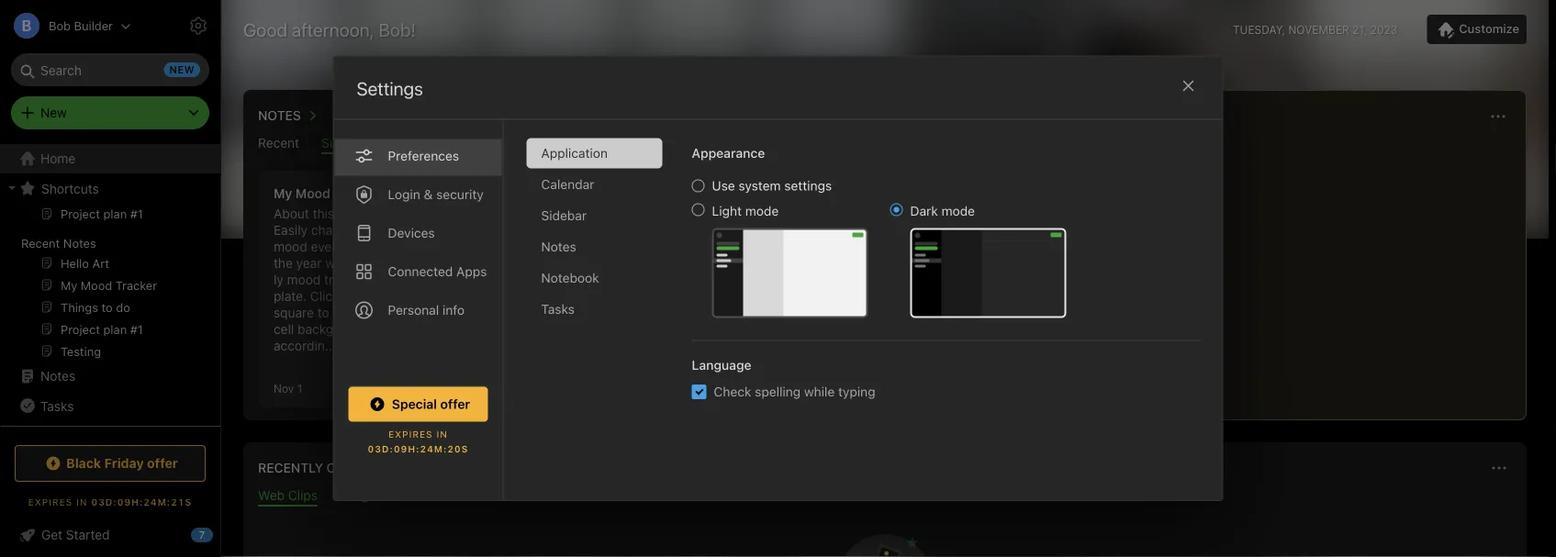 Task type: vqa. For each thing, say whether or not it's contained in the screenshot.
the leftmost tab
no



Task type: locate. For each thing, give the bounding box(es) containing it.
dai
[[377, 256, 400, 271]]

assignee
[[986, 289, 1040, 304]]

expires for black friday offer
[[28, 497, 73, 507]]

status
[[950, 305, 988, 321]]

0 vertical spatial expires
[[389, 430, 433, 440]]

the
[[816, 206, 836, 221], [274, 256, 293, 271], [380, 305, 399, 321]]

2 nov from the left
[[443, 382, 463, 395]]

this
[[313, 206, 334, 221]]

offer
[[440, 397, 470, 412], [147, 456, 178, 471]]

0 vertical spatial mood
[[274, 239, 307, 254]]

0 vertical spatial meeting
[[950, 322, 998, 337]]

notes link
[[0, 362, 212, 391]]

0 horizontal spatial in
[[76, 497, 88, 507]]

in
[[437, 430, 448, 440], [76, 497, 88, 507]]

tasks down notebook
[[541, 302, 575, 317]]

goal
[[1024, 223, 1051, 238]]

devices
[[388, 226, 435, 241]]

tasks tab
[[527, 295, 663, 325]]

Start writing… text field
[[1130, 137, 1525, 405]]

0 vertical spatial the
[[816, 206, 836, 221]]

background
[[298, 322, 368, 337]]

1 mode from the left
[[746, 204, 779, 219]]

me
[[950, 256, 968, 271]]

4
[[479, 305, 487, 321], [473, 355, 481, 370]]

3 down tasks "tab"
[[555, 338, 563, 354]]

mood down easily
[[274, 239, 307, 254]]

check
[[714, 385, 752, 400]]

1 horizontal spatial tasks
[[541, 302, 575, 317]]

tuesday,
[[1233, 23, 1286, 36]]

2 horizontal spatial the
[[816, 206, 836, 221]]

1 horizontal spatial mode
[[942, 204, 975, 219]]

1 vertical spatial 4
[[473, 355, 481, 370]]

check spelling while typing
[[714, 385, 876, 400]]

1 vertical spatial tasks
[[40, 398, 74, 414]]

year
[[296, 256, 322, 271]]

expires up 03d:09h:24m:20s
[[389, 430, 433, 440]]

03d:09h:24m:20s
[[368, 444, 469, 455]]

recent down shortcuts at the top left of page
[[21, 236, 60, 250]]

recent for recent
[[258, 135, 300, 151]]

0 horizontal spatial to
[[318, 305, 329, 321]]

notes
[[258, 108, 301, 123], [63, 236, 96, 250], [541, 239, 576, 255], [950, 272, 985, 287], [40, 369, 76, 384]]

Check spelling while typing checkbox
[[692, 385, 707, 400]]

mode for light mode
[[746, 204, 779, 219]]

notes down send on the bottom
[[1024, 338, 1057, 354]]

to left do
[[826, 186, 839, 201]]

expires in 03d:09h:24m:21s
[[28, 497, 192, 507]]

0 vertical spatial offer
[[440, 397, 470, 412]]

november
[[1289, 23, 1350, 36]]

tem
[[370, 272, 398, 287]]

option group
[[692, 178, 1067, 318]]

offer inside popup button
[[440, 397, 470, 412]]

tasks down notes link
[[40, 398, 74, 414]]

web clips tab
[[258, 488, 318, 507]]

shortcuts button
[[0, 174, 212, 203]]

notes tab
[[527, 232, 663, 262]]

expires inside expires in 03d:09h:24m:20s
[[389, 430, 433, 440]]

of
[[372, 239, 384, 254]]

1 nov 1 from the left
[[274, 382, 302, 395]]

agenda
[[971, 256, 1017, 271]]

0 horizontal spatial testing
[[950, 239, 993, 254]]

expires down black
[[28, 497, 73, 507]]

notes up tasks button
[[40, 369, 76, 384]]

the up studying
[[816, 206, 836, 221]]

0 vertical spatial testing
[[950, 239, 993, 254]]

personal info
[[388, 303, 465, 318]]

cell
[[274, 322, 294, 337]]

notes down sidebar at the top left
[[541, 239, 576, 255]]

2 horizontal spatial nov
[[781, 382, 801, 395]]

meeting up actio...
[[972, 338, 1021, 354]]

project plan #1 summary lululemon nike major milestones 100 sales week 1 mm/dd/yy week 2 mm/dd/yy week 3 mm/dd/yy week 4 mm/dd/yy week 5 mm/dd/yy task 1 task 2 task 3 task 4 le...
[[443, 186, 566, 370]]

mm/dd/yy
[[488, 256, 553, 271], [490, 272, 554, 287], [490, 289, 555, 304], [491, 305, 555, 321], [490, 322, 555, 337]]

chart
[[311, 223, 342, 238]]

0 horizontal spatial nov 1
[[274, 382, 302, 395]]

connected
[[388, 264, 453, 279]]

testing
[[950, 239, 993, 254], [1020, 256, 1063, 271]]

0 horizontal spatial the
[[274, 256, 293, 271]]

language
[[692, 358, 752, 373]]

nov 1 for ly
[[274, 382, 302, 395]]

notes inside tab
[[541, 239, 576, 255]]

&
[[424, 187, 433, 202], [981, 206, 990, 221]]

0 vertical spatial notes
[[1001, 322, 1034, 337]]

date & time 09/09/2099 goal testing attendees me agenda testing notes great action items assignee status clean up meeting notes send out meeting notes and actio... button
[[935, 171, 1093, 408]]

1 horizontal spatial the
[[380, 305, 399, 321]]

3
[[479, 289, 487, 304], [555, 338, 563, 354]]

security
[[436, 187, 484, 202]]

1 horizontal spatial in
[[437, 430, 448, 440]]

1 vertical spatial testing
[[1020, 256, 1063, 271]]

0 vertical spatial tasks
[[541, 302, 575, 317]]

0 vertical spatial to
[[826, 186, 839, 201]]

task up le...
[[483, 338, 510, 354]]

0 vertical spatial in
[[437, 430, 448, 440]]

expires
[[389, 430, 433, 440], [28, 497, 73, 507]]

1 nov from the left
[[274, 382, 294, 395]]

meeting down status
[[950, 322, 998, 337]]

1 horizontal spatial 3
[[555, 338, 563, 354]]

do
[[842, 186, 858, 201]]

mode up 09/09/2099
[[942, 204, 975, 219]]

out
[[950, 338, 969, 354]]

None search field
[[24, 53, 197, 86]]

mood down year
[[287, 272, 321, 287]]

1 horizontal spatial nov 1
[[443, 382, 471, 395]]

beach
[[839, 206, 875, 221]]

mode down system
[[746, 204, 779, 219]]

ly
[[274, 256, 400, 287]]

1 vertical spatial expires
[[28, 497, 73, 507]]

clean
[[991, 305, 1025, 321]]

recent tab
[[258, 135, 300, 154]]

1
[[479, 256, 485, 271], [473, 338, 479, 354], [297, 382, 302, 395], [466, 382, 471, 395], [804, 382, 809, 395]]

Light mode radio
[[692, 204, 705, 216]]

0 vertical spatial 3
[[479, 289, 487, 304]]

recent inside recent notes group
[[21, 236, 60, 250]]

square
[[274, 305, 314, 321]]

plate.
[[274, 272, 398, 304]]

scratch
[[1130, 109, 1190, 124]]

home link
[[0, 144, 220, 174]]

notes up the recent tab
[[258, 108, 301, 123]]

black friday offer
[[66, 456, 178, 471]]

to up studying
[[801, 206, 813, 221]]

3 down apps
[[479, 289, 487, 304]]

in inside expires in 03d:09h:24m:20s
[[437, 430, 448, 440]]

0 horizontal spatial nov
[[274, 382, 294, 395]]

1 vertical spatial in
[[76, 497, 88, 507]]

& up 09/09/2099
[[981, 206, 990, 221]]

recent down notes button
[[258, 135, 300, 151]]

1 horizontal spatial offer
[[440, 397, 470, 412]]

tasks inside button
[[40, 398, 74, 414]]

0 horizontal spatial mode
[[746, 204, 779, 219]]

customize button
[[1427, 15, 1527, 44]]

testing up the action
[[1020, 256, 1063, 271]]

offer right special
[[440, 397, 470, 412]]

4 up 5
[[479, 305, 487, 321]]

Use system settings radio
[[692, 180, 705, 193]]

1 horizontal spatial &
[[981, 206, 990, 221]]

4 left le...
[[473, 355, 481, 370]]

0 horizontal spatial offer
[[147, 456, 178, 471]]

1 vertical spatial 2
[[513, 338, 521, 354]]

3 nov from the left
[[781, 382, 801, 395]]

send
[[1038, 322, 1068, 337]]

new button
[[11, 96, 209, 129]]

0 horizontal spatial expires
[[28, 497, 73, 507]]

1 week from the top
[[443, 256, 476, 271]]

thumbnail image
[[597, 308, 755, 408]]

Search text field
[[24, 53, 197, 86]]

nov for mm/dd/yy
[[443, 382, 463, 395]]

mood
[[274, 239, 307, 254], [287, 272, 321, 287]]

1 horizontal spatial to
[[801, 206, 813, 221]]

2 horizontal spatial to
[[826, 186, 839, 201]]

1 vertical spatial recent
[[21, 236, 60, 250]]

2 vertical spatial the
[[380, 305, 399, 321]]

expires in 03d:09h:24m:20s
[[368, 430, 469, 455]]

nov 1 right check at the bottom of the page
[[781, 382, 809, 395]]

2
[[479, 272, 487, 287], [513, 338, 521, 354]]

1 vertical spatial offer
[[147, 456, 178, 471]]

preferences
[[388, 149, 459, 164]]

notes up items
[[950, 272, 985, 287]]

1 horizontal spatial nov
[[443, 382, 463, 395]]

dark
[[911, 204, 938, 219]]

2 mode from the left
[[942, 204, 975, 219]]

spelling
[[755, 385, 801, 400]]

0 horizontal spatial recent
[[21, 236, 60, 250]]

recently
[[258, 461, 323, 476]]

expires for special offer
[[389, 430, 433, 440]]

offer inside popup button
[[147, 456, 178, 471]]

sidebar
[[541, 208, 587, 223]]

scratch pad
[[1130, 109, 1219, 124]]

& inside date & time 09/09/2099 goal testing attendees me agenda testing notes great action items assignee status clean up meeting notes send out meeting notes and actio...
[[981, 206, 990, 221]]

1 horizontal spatial 2
[[513, 338, 521, 354]]

to
[[826, 186, 839, 201], [801, 206, 813, 221], [318, 305, 329, 321]]

nov left "while"
[[781, 382, 801, 395]]

0 horizontal spatial &
[[424, 187, 433, 202]]

close image
[[1178, 75, 1200, 97]]

4 week from the top
[[443, 305, 476, 321]]

audio tab
[[494, 488, 528, 507]]

1 horizontal spatial expires
[[389, 430, 433, 440]]

0 horizontal spatial tasks
[[40, 398, 74, 414]]

to down the click
[[318, 305, 329, 321]]

nov up special offer
[[443, 382, 463, 395]]

tab list
[[334, 120, 504, 501], [247, 135, 1088, 154], [527, 138, 677, 501], [247, 488, 1524, 507]]

& right login
[[424, 187, 433, 202]]

1 vertical spatial to
[[801, 206, 813, 221]]

studying
[[781, 223, 833, 238]]

in up 03d:09h:24m:20s
[[437, 430, 448, 440]]

1 vertical spatial 3
[[555, 338, 563, 354]]

my
[[274, 186, 292, 201]]

notes down shortcuts at the top left of page
[[63, 236, 96, 250]]

0 vertical spatial recent
[[258, 135, 300, 151]]

emails tab
[[550, 488, 588, 507]]

nov 1 down accordin...
[[274, 382, 302, 395]]

1 for about this template: easily chart your mood every day of the year with our dai ly mood tracker tem plate. click each square to change the cell background accordin...
[[297, 382, 302, 395]]

2 nov 1 from the left
[[443, 382, 471, 395]]

settings
[[357, 78, 423, 99]]

0 horizontal spatial 2
[[479, 272, 487, 287]]

1 vertical spatial mood
[[287, 272, 321, 287]]

0 vertical spatial &
[[424, 187, 433, 202]]

the left year
[[274, 256, 293, 271]]

1 vertical spatial &
[[981, 206, 990, 221]]

notes down clean
[[1001, 322, 1034, 337]]

recent
[[258, 135, 300, 151], [21, 236, 60, 250]]

home
[[40, 151, 76, 166]]

nov down accordin...
[[274, 382, 294, 395]]

offer right friday
[[147, 456, 178, 471]]

calendar tab
[[527, 170, 663, 200]]

nov 1 up special offer
[[443, 382, 471, 395]]

date & time 09/09/2099 goal testing attendees me agenda testing notes great action items assignee status clean up meeting notes send out meeting notes and actio...
[[950, 206, 1068, 370]]

3 week from the top
[[443, 289, 476, 304]]

testing up me
[[950, 239, 993, 254]]

2 horizontal spatial nov 1
[[781, 382, 809, 395]]

good
[[243, 18, 287, 40]]

1 horizontal spatial recent
[[258, 135, 300, 151]]

recent notes group
[[0, 203, 212, 369]]

tree
[[0, 144, 220, 557]]

tasks inside "tab"
[[541, 302, 575, 317]]

2 vertical spatial to
[[318, 305, 329, 321]]

the down tem
[[380, 305, 399, 321]]

0 vertical spatial 2
[[479, 272, 487, 287]]

task down info
[[443, 338, 470, 354]]

about
[[274, 206, 309, 221]]

in down black
[[76, 497, 88, 507]]

major
[[472, 223, 506, 238]]



Task type: describe. For each thing, give the bounding box(es) containing it.
settings image
[[187, 15, 209, 37]]

suggested tab
[[322, 135, 386, 154]]

calendar
[[541, 177, 595, 192]]

1 horizontal spatial testing
[[1020, 256, 1063, 271]]

images tab
[[340, 488, 383, 507]]

login & security
[[388, 187, 484, 202]]

attendees
[[996, 239, 1057, 254]]

bob!
[[379, 18, 416, 40]]

settings
[[785, 178, 832, 194]]

change
[[333, 305, 377, 321]]

to inside my mood tracker about this template: easily chart your mood every day of the year with our dai ly mood tracker tem plate. click each square to change the cell background accordin...
[[318, 305, 329, 321]]

click
[[310, 289, 339, 304]]

#1
[[520, 186, 534, 201]]

afternoon,
[[292, 18, 374, 40]]

Dark mode radio
[[890, 204, 903, 216]]

scratch pad button
[[1126, 106, 1219, 128]]

items
[[950, 289, 982, 304]]

lululemon
[[502, 206, 563, 221]]

application tab
[[527, 138, 663, 169]]

time
[[993, 206, 1023, 221]]

recently captured
[[258, 461, 396, 476]]

5 week from the top
[[443, 322, 476, 337]]

notes button
[[254, 105, 323, 127]]

login
[[388, 187, 420, 202]]

tab list containing recent
[[247, 135, 1088, 154]]

each
[[343, 289, 372, 304]]

recent notes
[[21, 236, 96, 250]]

tab list containing application
[[527, 138, 677, 501]]

0 horizontal spatial 3
[[479, 289, 487, 304]]

1 vertical spatial notes
[[1024, 338, 1057, 354]]

0 vertical spatial 4
[[479, 305, 487, 321]]

nov 1 for mm/dd/yy
[[443, 382, 471, 395]]

web clips
[[258, 488, 318, 503]]

the inside things to do go to the beach - studying abroad
[[816, 206, 836, 221]]

tab list containing web clips
[[247, 488, 1524, 507]]

notebook tab
[[527, 263, 663, 294]]

1 vertical spatial meeting
[[972, 338, 1021, 354]]

recently captured button
[[254, 457, 396, 479]]

documents tab
[[405, 488, 472, 507]]

application
[[541, 146, 608, 161]]

great
[[988, 272, 1021, 287]]

in for special
[[437, 430, 448, 440]]

documents
[[405, 488, 472, 503]]

task left le...
[[443, 355, 470, 370]]

option group containing use system settings
[[692, 178, 1067, 318]]

recent for recent notes
[[21, 236, 60, 250]]

system
[[739, 178, 781, 194]]

2023
[[1371, 23, 1398, 36]]

special offer
[[392, 397, 470, 412]]

date
[[950, 206, 977, 221]]

up
[[1028, 305, 1043, 321]]

every
[[311, 239, 343, 254]]

my mood tracker about this template: easily chart your mood every day of the year with our dai ly mood tracker tem plate. click each square to change the cell background accordin...
[[274, 186, 400, 354]]

your
[[346, 223, 372, 238]]

our
[[354, 256, 373, 271]]

things to do go to the beach - studying abroad
[[781, 186, 885, 238]]

go
[[781, 206, 798, 221]]

milestones
[[443, 239, 507, 254]]

mode for dark mode
[[942, 204, 975, 219]]

and
[[950, 355, 972, 370]]

dark mode
[[911, 204, 975, 219]]

tracker
[[334, 186, 380, 201]]

5
[[479, 322, 487, 337]]

in for black
[[76, 497, 88, 507]]

tracker
[[324, 272, 366, 287]]

sidebar tab
[[527, 201, 663, 231]]

tab list containing preferences
[[334, 120, 504, 501]]

3 nov 1 from the left
[[781, 382, 809, 395]]

& for time
[[981, 206, 990, 221]]

2 week from the top
[[443, 272, 476, 287]]

1 for go to the beach - studying abroad
[[804, 382, 809, 395]]

light mode
[[712, 204, 779, 219]]

audio
[[494, 488, 528, 503]]

black friday offer button
[[15, 445, 206, 482]]

use
[[712, 178, 735, 194]]

light
[[712, 204, 742, 219]]

new
[[40, 105, 67, 120]]

le...
[[485, 355, 510, 370]]

& for security
[[424, 187, 433, 202]]

plan
[[490, 186, 517, 201]]

21,
[[1353, 23, 1368, 36]]

actio...
[[975, 355, 1015, 370]]

special offer button
[[349, 387, 488, 422]]

nov for ly
[[274, 382, 294, 395]]

typing
[[839, 385, 876, 400]]

tree containing home
[[0, 144, 220, 557]]

notes inside group
[[63, 236, 96, 250]]

notebook
[[541, 271, 599, 286]]

1 for summary lululemon nike major milestones 100 sales week 1 mm/dd/yy week 2 mm/dd/yy week 3 mm/dd/yy week 4 mm/dd/yy week 5 mm/dd/yy task 1 task 2 task 3 task 4 le...
[[466, 382, 471, 395]]

tasks button
[[0, 391, 212, 421]]

task down tasks "tab"
[[524, 338, 551, 354]]

notes inside date & time 09/09/2099 goal testing attendees me agenda testing notes great action items assignee status clean up meeting notes send out meeting notes and actio...
[[950, 272, 985, 287]]

accordin...
[[274, 338, 336, 354]]

customize
[[1460, 22, 1520, 36]]

03d:09h:24m:21s
[[91, 497, 192, 507]]

info
[[443, 303, 465, 318]]

connected apps
[[388, 264, 487, 279]]

1 vertical spatial the
[[274, 256, 293, 271]]

captured
[[327, 461, 396, 476]]

easily
[[274, 223, 308, 238]]

tuesday, november 21, 2023
[[1233, 23, 1398, 36]]

good afternoon, bob!
[[243, 18, 416, 40]]

-
[[879, 206, 885, 221]]

day
[[347, 239, 368, 254]]

nike
[[443, 223, 469, 238]]

template:
[[338, 206, 394, 221]]



